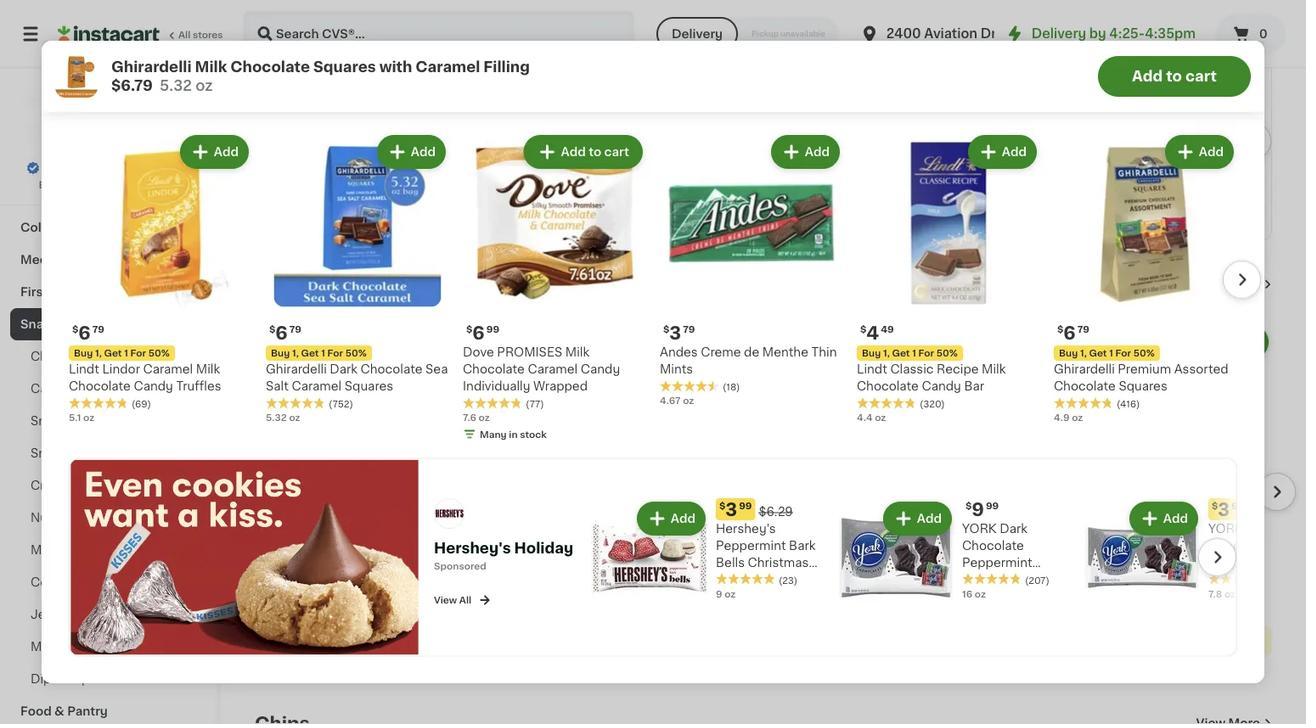 Task type: locate. For each thing, give the bounding box(es) containing it.
add to cart button down hershey's image
[[526, 137, 641, 168]]

caramel inside ghirardelli dark chocolate sea salt caramel squares
[[292, 381, 342, 393]]

clusters, inside nerds candy, gummy clusters, very berry
[[1080, 580, 1133, 592]]

79 up nerds candy, gummy clusters, rainbow at the left of the page
[[278, 524, 290, 534]]

1 horizontal spatial with
[[380, 60, 412, 74]]

4.4 oz
[[857, 413, 886, 423]]

buy up 4.9 oz
[[1060, 349, 1078, 359]]

dr
[[981, 28, 997, 40]]

& inside dips & spreads link
[[61, 674, 71, 686]]

lindt up candy & chocolate
[[69, 364, 99, 376]]

1 up polar
[[929, 548, 933, 557]]

ghirardelli premium assorted chocolate squares
[[1054, 364, 1229, 393]]

1 vertical spatial 16 oz
[[963, 590, 986, 599]]

0 horizontal spatial candy,
[[301, 563, 344, 575]]

99
[[1173, 84, 1186, 94], [487, 325, 500, 335], [739, 502, 752, 511], [986, 502, 999, 511], [1232, 502, 1245, 511]]

many in stock
[[480, 430, 547, 440], [272, 629, 339, 639]]

& inside "cookies & baked treats" link
[[82, 577, 92, 589]]

2 candy, from the left
[[1127, 563, 1169, 575]]

snacks & candy link
[[10, 308, 206, 341]]

cookies
[[31, 577, 79, 589]]

1 gummy from the left
[[347, 563, 395, 575]]

2 nerds from the left
[[1080, 563, 1124, 575]]

1 horizontal spatial clusters,
[[1080, 580, 1133, 592]]

1 for extra polar ice sugar free chewing gum
[[929, 548, 933, 557]]

50% up fine at the bottom left of page
[[541, 548, 562, 557]]

hershey's holiday image
[[256, 42, 606, 239], [70, 460, 420, 657]]

see eligible items for 7
[[503, 653, 612, 664]]

16 for 9
[[1149, 172, 1159, 182]]

ghirardelli for ghirardelli milk chocolate squares with caramel filling $6.79 5.32 oz
[[111, 60, 192, 74]]

wrapped
[[534, 381, 588, 393]]

0 horizontal spatial lindt
[[69, 364, 99, 376]]

dove promises milk chocolate caramel candy individually wrapped
[[463, 347, 620, 393]]

squares inside ghirardelli premium assorted chocolate squares
[[1119, 381, 1168, 393]]

1 up ghirardelli premium assorted chocolate squares on the bottom
[[1110, 349, 1114, 359]]

0 horizontal spatial see eligible items button
[[255, 647, 448, 676]]

0 vertical spatial in
[[509, 430, 518, 440]]

0 horizontal spatial all
[[178, 30, 191, 40]]

with inside ghirardelli milk chocolate squares with caramel filling
[[719, 580, 744, 592]]

buy up the ferrero
[[466, 548, 485, 557]]

79 for nerds candy, gummy clusters, rainbow
[[278, 524, 290, 534]]

$ 6 79 down on at the top of page
[[269, 325, 302, 342]]

product group containing 3
[[660, 132, 844, 408]]

2 horizontal spatial view
[[1197, 278, 1226, 290]]

aid
[[51, 286, 71, 298]]

milk up wrapped
[[566, 347, 590, 359]]

0 vertical spatial many
[[480, 430, 507, 440]]

1 horizontal spatial to
[[1167, 69, 1183, 84]]

caramel for ghirardelli dark chocolate sea salt caramel squares
[[292, 381, 342, 393]]

1 for nerds candy, gummy clusters, very berry
[[1135, 548, 1139, 557]]

for for ghirardelli milk chocolate squares with caramel filling
[[729, 548, 745, 557]]

first
[[20, 286, 48, 298]]

0 vertical spatial 16
[[1149, 172, 1159, 182]]

1, down the snacks & candy link
[[95, 349, 102, 359]]

1 vertical spatial cart
[[605, 147, 630, 159]]

79 up ghirardelli premium assorted chocolate squares on the bottom
[[1078, 325, 1090, 335]]

& right jerky
[[67, 609, 77, 621]]

79 for nerds candy, gummy clusters, very berry
[[1103, 524, 1115, 534]]

candy inside $ 7 buy 1, get 1 for 50% ferrero rocher fine hazelnut milk chocolate, chocolate candy gift box
[[461, 597, 501, 609]]

snack up crackers
[[31, 448, 67, 460]]

2 5 from the left
[[1090, 523, 1102, 541]]

1 vertical spatial cvs®
[[86, 181, 112, 190]]

see eligible items button down box
[[461, 644, 654, 673]]

product group containing 1
[[874, 322, 1066, 656]]

1 horizontal spatial york
[[1149, 106, 1183, 118]]

0 horizontal spatial add to cart button
[[526, 137, 641, 168]]

& inside mints & gum link
[[67, 545, 76, 557]]

2 vertical spatial view
[[434, 596, 457, 605]]

milk inside $ 7 buy 1, get 1 for 50% ferrero rocher fine hazelnut milk chocolate, chocolate candy gift box
[[461, 580, 485, 592]]

baked
[[95, 577, 132, 589]]

ghirardelli inside ghirardelli dark chocolate sea salt caramel squares
[[266, 364, 327, 376]]

squares
[[313, 60, 376, 74], [345, 381, 393, 393], [1119, 381, 1168, 393], [667, 580, 716, 592]]

2 clusters, from the left
[[1080, 580, 1133, 592]]

1 up nerds candy, gummy clusters, very berry
[[1135, 548, 1139, 557]]

delivery for delivery
[[672, 28, 723, 40]]

for for lindt classic recipe milk chocolate candy bar
[[919, 349, 935, 359]]

many for buy 1, get 1 for 50%
[[272, 629, 299, 639]]

0 horizontal spatial hershey's peppermint bark bells christmas candy
[[716, 523, 816, 586]]

snacks & candy
[[255, 2, 468, 26], [20, 319, 121, 331]]

chips
[[31, 351, 65, 363]]

& inside candy & chocolate link
[[73, 383, 83, 395]]

related items
[[69, 86, 200, 104]]

6 up 4.9 oz
[[1064, 325, 1076, 342]]

79 for ghirardelli dark chocolate sea salt caramel squares
[[290, 325, 302, 335]]

0 vertical spatial holiday
[[701, 124, 760, 139]]

gummy inside nerds candy, gummy clusters, rainbow
[[347, 563, 395, 575]]

2 lindt from the left
[[857, 364, 888, 376]]

cvs® up everyday store prices link
[[92, 127, 125, 138]]

1 vertical spatial mints
[[31, 545, 64, 557]]

clusters,
[[255, 580, 308, 592], [1080, 580, 1133, 592]]

1 nerds from the left
[[255, 563, 298, 575]]

snacks up ghirardelli milk chocolate squares with caramel filling $6.79 5.32 oz
[[255, 2, 350, 26]]

2 $3.99 original price: $6.29 element from the left
[[1209, 499, 1307, 521]]

for up premium on the right of the page
[[1116, 349, 1132, 359]]

many down the 7.6 oz
[[480, 430, 507, 440]]

product group containing 4
[[857, 132, 1041, 425]]

1 up ghirardelli dark chocolate sea salt caramel squares
[[321, 349, 325, 359]]

1 horizontal spatial lindt
[[857, 364, 888, 376]]

see eligible items down (367)
[[297, 656, 405, 668]]

fruits
[[110, 512, 144, 524]]

caramel for ghirardelli milk chocolate squares with caramel filling $6.79 5.32 oz
[[416, 60, 480, 74]]

add to cart down 4:35pm
[[1133, 69, 1218, 84]]

buy 1, get 1 for 50% up premium on the right of the page
[[1060, 349, 1155, 359]]

spo for 9
[[620, 145, 639, 154]]

$3.99 original price: $6.29 element for hershey's
[[716, 499, 830, 521]]

1 vertical spatial snacks
[[20, 319, 65, 331]]

cart right the 9 99
[[1186, 69, 1218, 84]]

squares inside ghirardelli milk chocolate squares with caramel filling
[[667, 580, 716, 592]]

3
[[670, 325, 682, 342], [726, 501, 738, 519], [1219, 501, 1231, 519]]

ghirardelli inside ghirardelli milk chocolate squares with caramel filling
[[667, 563, 728, 575]]

mints inside andes creme de menthe thin mints
[[660, 364, 693, 376]]

york down the 9 99
[[1149, 106, 1183, 118]]

squares inside ghirardelli dark chocolate sea salt caramel squares
[[345, 381, 393, 393]]

0 vertical spatial view all
[[620, 179, 658, 188]]

york inside york dark chocolate peppermint patties snowf
[[1209, 523, 1244, 535]]

1 horizontal spatial 16
[[1149, 172, 1159, 182]]

snack inside snack bars link
[[31, 415, 67, 427]]

all stores
[[178, 30, 223, 40]]

0 horizontal spatial york dark chocolate peppermint patties snowflakes christmas candy
[[963, 523, 1076, 603]]

$3.99 original price: $6.29 element up york dark chocolate peppermint patties snowf
[[1209, 499, 1307, 521]]

food & pantry link
[[10, 696, 206, 725]]

1, for lindt classic recipe milk chocolate candy bar
[[884, 349, 890, 359]]

nerds
[[255, 563, 298, 575], [1080, 563, 1124, 575]]

dips
[[31, 674, 58, 686]]

ghirardelli inside ghirardelli premium assorted chocolate squares
[[1054, 364, 1115, 376]]

$ for ghirardelli dark chocolate sea salt caramel squares
[[269, 325, 276, 335]]

1 vertical spatial hershey's holiday spo nsored
[[434, 542, 574, 571]]

caramel inside ghirardelli milk chocolate squares with caramel filling $6.79 5.32 oz
[[416, 60, 480, 74]]

0 horizontal spatial 16 oz
[[963, 590, 986, 599]]

$ for lindt lindor caramel milk chocolate candy truffles
[[72, 325, 78, 335]]

nuts
[[31, 512, 59, 524]]

in
[[509, 430, 518, 440], [301, 629, 310, 639]]

1 vertical spatial add to cart button
[[526, 137, 641, 168]]

0 vertical spatial hershey's holiday image
[[256, 42, 606, 239]]

view more
[[1197, 278, 1261, 290]]

0 horizontal spatial (207)
[[1026, 576, 1050, 585]]

hershey's down "$6.29"
[[716, 523, 776, 535]]

1 for ghirardelli premium assorted chocolate squares
[[1110, 349, 1114, 359]]

1 up rocher
[[517, 548, 521, 557]]

50% up lindt lindor caramel milk chocolate candy truffles
[[148, 349, 170, 359]]

5 for nerds candy, gummy clusters, rainbow
[[265, 523, 276, 541]]

with for ghirardelli milk chocolate squares with caramel filling $6.79 5.32 oz
[[380, 60, 412, 74]]

9 99
[[1158, 84, 1186, 101]]

4.67
[[660, 396, 681, 406]]

milk inside 'lindt classic recipe milk chocolate candy bar'
[[982, 364, 1006, 376]]

$ inside $ 4 49
[[861, 325, 867, 335]]

caramel
[[416, 60, 480, 74], [143, 364, 193, 376], [528, 364, 578, 376], [292, 381, 342, 393], [747, 580, 797, 592]]

0 horizontal spatial view
[[434, 596, 457, 605]]

$3.99 original price: $6.29 element for york
[[1209, 499, 1307, 521]]

1 $3.99 original price: $6.29 element from the left
[[716, 499, 830, 521]]

candy, inside nerds candy, gummy clusters, rainbow
[[301, 563, 344, 575]]

& for food & pantry link
[[54, 706, 64, 718]]

eligible down box
[[530, 653, 574, 664]]

0 horizontal spatial more
[[31, 641, 61, 653]]

$ inside the $ 1 89
[[877, 524, 883, 534]]

for for ghirardelli dark chocolate sea salt caramel squares
[[328, 349, 343, 359]]

with
[[380, 60, 412, 74], [63, 181, 83, 190], [719, 580, 744, 592]]

hershey's holiday spo nsored for $
[[434, 542, 574, 571]]

get inside $ 7 buy 1, get 1 for 50% ferrero rocher fine hazelnut milk chocolate, chocolate candy gift box
[[496, 548, 514, 557]]

filling inside ghirardelli milk chocolate squares with caramel filling $6.79 5.32 oz
[[484, 60, 530, 74]]

filling
[[484, 60, 530, 74], [800, 580, 835, 592]]

ice
[[941, 563, 959, 575]]

2 $ 3 99 from the left
[[1212, 501, 1245, 519]]

milk inside lindt lindor caramel milk chocolate candy truffles
[[196, 364, 220, 376]]

& inside cold & allergy essentials link
[[52, 222, 62, 234]]

2 horizontal spatial 3
[[1219, 501, 1231, 519]]

eligible for 5
[[323, 656, 368, 668]]

1 left '89'
[[883, 523, 891, 541]]

hershey's holiday spo nsored down hershey's image
[[620, 124, 760, 154]]

& for candy & chocolate link
[[73, 383, 83, 395]]

79 down sale
[[290, 325, 302, 335]]

buy up nerds candy, gummy clusters, rainbow at the left of the page
[[260, 548, 279, 557]]

see eligible items button
[[461, 644, 654, 673], [255, 647, 448, 676]]

cart
[[1186, 69, 1218, 84], [605, 147, 630, 159]]

0 vertical spatial snacks
[[255, 2, 350, 26]]

buy 1, get 1 for 50% for nerds candy, gummy clusters, rainbow
[[260, 548, 356, 557]]

nsored
[[639, 145, 673, 154], [453, 562, 487, 571]]

get up polar
[[909, 548, 927, 557]]

bells
[[902, 140, 931, 152], [716, 557, 745, 569]]

1 vertical spatial add to cart
[[561, 147, 630, 159]]

get up ghirardelli milk chocolate squares with caramel filling
[[703, 548, 721, 557]]

1 vertical spatial 9 oz
[[716, 590, 736, 599]]

get for lindt lindor caramel milk chocolate candy truffles
[[104, 349, 122, 359]]

snack inside snack mixes link
[[31, 448, 67, 460]]

(2.02k)
[[730, 599, 765, 608]]

0 horizontal spatial 5
[[265, 523, 276, 541]]

cookies & baked treats
[[31, 577, 172, 589]]

extra polar ice sugar free chewing gum
[[874, 563, 1026, 592]]

for for extra polar ice sugar free chewing gum
[[935, 548, 951, 557]]

gummy up rainbow
[[347, 563, 395, 575]]

0 horizontal spatial add to cart
[[561, 147, 630, 159]]

for up ghirardelli milk chocolate squares with caramel filling
[[729, 548, 745, 557]]

1 $ 5 79 from the left
[[258, 523, 290, 541]]

gum inside extra polar ice sugar free chewing gum
[[929, 580, 958, 592]]

79 up ghirardelli milk chocolate squares with caramel filling
[[691, 524, 703, 534]]

milk down "stores"
[[195, 60, 227, 74]]

essentials
[[111, 222, 174, 234]]

1 vertical spatial many in stock
[[272, 629, 339, 639]]

1 horizontal spatial spo
[[620, 145, 639, 154]]

earn with cvs® extracare®
[[39, 181, 168, 190]]

ghirardelli inside ghirardelli milk chocolate squares with caramel filling $6.79 5.32 oz
[[111, 60, 192, 74]]

add to cart down hershey's image
[[561, 147, 630, 159]]

& inside the jerky & popcorn link
[[67, 609, 77, 621]]

3 up andes at top right
[[670, 325, 682, 342]]

candy inside 'lindt classic recipe milk chocolate candy bar'
[[922, 381, 962, 393]]

candy & chocolate
[[31, 383, 148, 395]]

item carousel region containing 6
[[45, 125, 1262, 452]]

$ inside $ 3 79
[[664, 325, 670, 335]]

on sale now link
[[255, 274, 374, 295]]

snowflakes
[[1193, 157, 1262, 169], [1007, 574, 1076, 586]]

stock down (77)
[[520, 430, 547, 440]]

2 gummy from the left
[[1172, 563, 1220, 575]]

0 horizontal spatial gummy
[[347, 563, 395, 575]]

& inside nuts & dried fruits link
[[62, 512, 72, 524]]

add to cart button down 4:35pm
[[1099, 56, 1252, 97]]

1 vertical spatial snack
[[31, 448, 67, 460]]

&
[[355, 2, 377, 26], [52, 222, 62, 234], [74, 286, 84, 298], [68, 319, 78, 331], [73, 383, 83, 395], [62, 512, 72, 524], [67, 545, 76, 557], [82, 577, 92, 589], [67, 609, 77, 621], [61, 674, 71, 686], [54, 706, 64, 718]]

stock for 6
[[520, 430, 547, 440]]

50% up ghirardelli milk chocolate squares with caramel filling
[[747, 548, 769, 557]]

buy 1, get 1 for 50% up classic
[[862, 349, 958, 359]]

holiday for $
[[515, 542, 574, 556]]

snack bars
[[31, 415, 97, 427]]

patties up the 7.8 oz
[[1209, 574, 1251, 586]]

add to cart button inside the item carousel region
[[526, 137, 641, 168]]

buy 1, get 1 for 50% up nerds candy, gummy clusters, very berry
[[1085, 548, 1181, 557]]

hershey's holiday spo nsored up chocolate,
[[434, 542, 574, 571]]

1 horizontal spatial (207)
[[1212, 159, 1236, 168]]

1 horizontal spatial york dark chocolate peppermint patties snowflakes christmas candy
[[1149, 106, 1262, 186]]

hershey's down 7
[[434, 542, 511, 556]]

see for 7
[[503, 653, 527, 664]]

clusters, up 8 oz
[[255, 580, 308, 592]]

patties down the 9 99
[[1149, 157, 1190, 169]]

york dark chocolate peppermint patties snowflakes christmas candy down the 9 99
[[1149, 106, 1262, 186]]

79 up chips link
[[92, 325, 104, 335]]

buy for nerds candy, gummy clusters, rainbow
[[260, 548, 279, 557]]

filling for ghirardelli milk chocolate squares with caramel filling $6.79 5.32 oz
[[484, 60, 530, 74]]

0 vertical spatial more
[[1229, 278, 1261, 290]]

gummy inside nerds candy, gummy clusters, very berry
[[1172, 563, 1220, 575]]

nerds inside nerds candy, gummy clusters, rainbow
[[255, 563, 298, 575]]

1 horizontal spatial stock
[[520, 430, 547, 440]]

shop
[[48, 93, 79, 105]]

eligible for 7
[[530, 653, 574, 664]]

79 for lindt lindor caramel milk chocolate candy truffles
[[92, 325, 104, 335]]

cvs® logo image
[[92, 88, 124, 121]]

patties for $
[[963, 574, 1004, 586]]

nerds inside nerds candy, gummy clusters, very berry
[[1080, 563, 1124, 575]]

spo down hershey's image
[[620, 145, 639, 154]]

mints
[[660, 364, 693, 376], [31, 545, 64, 557]]

hershey's image
[[434, 499, 465, 529]]

buy 1, get 1 for 50% up ghirardelli milk chocolate squares with caramel filling
[[673, 548, 769, 557]]

buy for ghirardelli premium assorted chocolate squares
[[1060, 349, 1078, 359]]

for up classic
[[919, 349, 935, 359]]

see eligible items
[[503, 653, 612, 664], [297, 656, 405, 668]]

50% up nerds candy, gummy clusters, rainbow at the left of the page
[[335, 548, 356, 557]]

nsored down 7
[[453, 562, 487, 571]]

1 horizontal spatial 3
[[726, 501, 738, 519]]

0 horizontal spatial filling
[[484, 60, 530, 74]]

1 vertical spatial nsored
[[453, 562, 487, 571]]

1 horizontal spatial snacks & candy
[[255, 2, 468, 26]]

medicine
[[20, 254, 77, 266]]

lindt lindor caramel milk chocolate candy truffles
[[69, 364, 221, 393]]

service type group
[[657, 17, 839, 51]]

with inside ghirardelli milk chocolate squares with caramel filling $6.79 5.32 oz
[[380, 60, 412, 74]]

clusters, inside nerds candy, gummy clusters, rainbow
[[255, 580, 308, 592]]

buy down 4
[[862, 349, 881, 359]]

1 5 from the left
[[265, 523, 276, 541]]

& inside the snacks & candy link
[[68, 319, 78, 331]]

for up lindor
[[130, 349, 146, 359]]

0 vertical spatial add to cart button
[[1099, 56, 1252, 97]]

0 vertical spatial filling
[[484, 60, 530, 74]]

99 down 4:35pm
[[1173, 84, 1186, 94]]

dark inside york dark chocolate peppermint patties snowf
[[1247, 523, 1275, 535]]

for inside $ 7 buy 1, get 1 for 50% ferrero rocher fine hazelnut milk chocolate, chocolate candy gift box
[[523, 548, 539, 557]]

0 vertical spatial hershey's peppermint bark bells christmas candy
[[902, 106, 1002, 169]]

caramel inside lindt lindor caramel milk chocolate candy truffles
[[143, 364, 193, 376]]

1 horizontal spatial eligible
[[530, 653, 574, 664]]

$6.29
[[759, 506, 793, 518]]

buy for ghirardelli milk chocolate squares with caramel filling
[[673, 548, 692, 557]]

lindt inside lindt lindor caramel milk chocolate candy truffles
[[69, 364, 99, 376]]

york down $ 9 99
[[963, 523, 997, 535]]

0 horizontal spatial bells
[[716, 557, 745, 569]]

& for cold & allergy essentials link
[[52, 222, 62, 234]]

1 vertical spatial (207)
[[1026, 576, 1050, 585]]

york up the 7.8 oz
[[1209, 523, 1244, 535]]

& for mints & gum link
[[67, 545, 76, 557]]

$ inside $ 9 99
[[966, 502, 972, 511]]

(207)
[[1212, 159, 1236, 168], [1026, 576, 1050, 585]]

$ 6 79 for ghirardelli premium assorted chocolate squares
[[1058, 325, 1090, 342]]

chocolate inside ghirardelli dark chocolate sea salt caramel squares
[[361, 364, 423, 376]]

popcorn
[[80, 609, 130, 621]]

1 clusters, from the left
[[255, 580, 308, 592]]

buy 1, get 1 for 50% up nerds candy, gummy clusters, rainbow at the left of the page
[[260, 548, 356, 557]]

buy up "extra"
[[879, 548, 898, 557]]

1 up lindor
[[124, 349, 128, 359]]

1 candy, from the left
[[301, 563, 344, 575]]

1 vertical spatial with
[[63, 181, 83, 190]]

lindt inside 'lindt classic recipe milk chocolate candy bar'
[[857, 364, 888, 376]]

buy 1, get 1 for 50% for ghirardelli premium assorted chocolate squares
[[1060, 349, 1155, 359]]

99 up dove
[[487, 325, 500, 335]]

item carousel region
[[45, 125, 1262, 452], [255, 315, 1297, 687]]

candy inside lindt lindor caramel milk chocolate candy truffles
[[134, 381, 173, 393]]

0 vertical spatial view
[[620, 179, 643, 188]]

1, up the 5.32 oz
[[292, 349, 299, 359]]

1, up ghirardelli milk chocolate squares with caramel filling
[[694, 548, 700, 557]]

$ for york dark chocolate peppermint patties snowf
[[1212, 502, 1219, 511]]

lindt
[[69, 364, 99, 376], [857, 364, 888, 376]]

1 vertical spatial many
[[272, 629, 299, 639]]

filling inside ghirardelli milk chocolate squares with caramel filling
[[800, 580, 835, 592]]

candy
[[382, 2, 468, 26], [902, 157, 942, 169], [1213, 174, 1252, 186], [81, 319, 121, 331], [581, 364, 620, 376], [134, 381, 173, 393], [922, 381, 962, 393], [31, 383, 70, 395], [716, 574, 756, 586], [1027, 591, 1066, 603], [461, 597, 501, 609]]

7
[[471, 523, 482, 541]]

allergy
[[65, 222, 109, 234]]

delivery button
[[657, 17, 738, 51]]

gummy up berry
[[1172, 563, 1220, 575]]

0 horizontal spatial see eligible items
[[297, 656, 405, 668]]

None search field
[[243, 10, 635, 58]]

buy it again link
[[10, 116, 206, 150]]

0 vertical spatial snowflakes
[[1193, 157, 1262, 169]]

0 horizontal spatial view all
[[434, 596, 472, 605]]

0 horizontal spatial stock
[[312, 629, 339, 639]]

0 horizontal spatial 16
[[963, 590, 973, 599]]

(207) for 9
[[1212, 159, 1236, 168]]

5.32 inside ghirardelli milk chocolate squares with caramel filling $6.79 5.32 oz
[[160, 79, 192, 93]]

product group containing 7
[[461, 322, 654, 673]]

2 horizontal spatial patties
[[1209, 574, 1251, 586]]

many in stock down (77)
[[480, 430, 547, 440]]

buy
[[48, 127, 72, 139], [74, 349, 93, 359], [271, 349, 290, 359], [862, 349, 881, 359], [1060, 349, 1078, 359], [260, 548, 279, 557], [466, 548, 485, 557], [879, 548, 898, 557], [673, 548, 692, 557], [1085, 548, 1104, 557]]

6 for filling
[[677, 523, 689, 541]]

1 horizontal spatial snowflakes
[[1193, 157, 1262, 169]]

andes
[[660, 347, 698, 359]]

buy up salt
[[271, 349, 290, 359]]

eligible
[[530, 653, 574, 664], [323, 656, 368, 668]]

1 vertical spatial to
[[589, 147, 602, 159]]

get for ghirardelli milk chocolate squares with caramel filling
[[703, 548, 721, 557]]

andes creme de menthe thin mints
[[660, 347, 837, 376]]

buy 1, get 1 for 50% up ghirardelli dark chocolate sea salt caramel squares
[[271, 349, 367, 359]]

2 horizontal spatial with
[[719, 580, 744, 592]]

$ inside $ 6 99
[[466, 325, 473, 335]]

4
[[867, 325, 880, 342]]

50% up ghirardelli dark chocolate sea salt caramel squares
[[346, 349, 367, 359]]

5 up nerds candy, gummy clusters, very berry
[[1090, 523, 1102, 541]]

16 oz for 9
[[1149, 172, 1173, 182]]

0 vertical spatial spo
[[620, 145, 639, 154]]

1 horizontal spatial gum
[[929, 580, 958, 592]]

2 vertical spatial with
[[719, 580, 744, 592]]

candy, for rainbow
[[301, 563, 344, 575]]

$ 6 99
[[466, 325, 500, 342]]

1 lindt from the left
[[69, 364, 99, 376]]

0 horizontal spatial many
[[272, 629, 299, 639]]

1 vertical spatial bark
[[789, 540, 816, 552]]

$3.99 original price: $6.29 element
[[716, 499, 830, 521], [1209, 499, 1307, 521]]

79
[[92, 325, 104, 335], [290, 325, 302, 335], [683, 325, 695, 335], [1078, 325, 1090, 335], [278, 524, 290, 534], [691, 524, 703, 534], [1103, 524, 1115, 534]]

hershey's holiday image for $
[[70, 460, 420, 657]]

get up the ferrero
[[496, 548, 514, 557]]

1 vertical spatial filling
[[800, 580, 835, 592]]

1 horizontal spatial hershey's holiday spo nsored
[[620, 124, 760, 154]]

50% up nerds candy, gummy clusters, very berry
[[1160, 548, 1181, 557]]

chocolate inside $ 7 buy 1, get 1 for 50% ferrero rocher fine hazelnut milk chocolate, chocolate candy gift box
[[556, 580, 618, 592]]

2 snack from the top
[[31, 448, 67, 460]]

holiday for 9
[[701, 124, 760, 139]]

more inside the more snacks link
[[31, 641, 61, 653]]

$ 5 79 for nerds candy, gummy clusters, very berry
[[1083, 523, 1115, 541]]

mints down andes at top right
[[660, 364, 693, 376]]

extra
[[874, 563, 904, 575]]

delivery for delivery by 4:25-4:35pm
[[1032, 28, 1087, 40]]

0 horizontal spatial items
[[371, 656, 405, 668]]

candy, inside nerds candy, gummy clusters, very berry
[[1127, 563, 1169, 575]]

1, up nerds candy, gummy clusters, rainbow at the left of the page
[[281, 548, 288, 557]]

1 snack from the top
[[31, 415, 67, 427]]

5.32 inside the item carousel region
[[266, 413, 287, 423]]

5.32 down salt
[[266, 413, 287, 423]]

hershey's holiday image for 9
[[256, 42, 606, 239]]

0 vertical spatial (207)
[[1212, 159, 1236, 168]]

in for 6
[[509, 430, 518, 440]]

1 vertical spatial gum
[[929, 580, 958, 592]]

delivery inside button
[[672, 28, 723, 40]]

4.4
[[857, 413, 873, 423]]

1 vertical spatial bells
[[716, 557, 745, 569]]

& right "cold"
[[52, 222, 62, 234]]

0 horizontal spatial $ 3 99
[[720, 501, 752, 519]]

0 horizontal spatial gum
[[79, 545, 108, 557]]

3 up york dark chocolate peppermint patties snowf
[[1219, 501, 1231, 519]]

1 horizontal spatial see eligible items button
[[461, 644, 654, 673]]

for up ghirardelli dark chocolate sea salt caramel squares
[[328, 349, 343, 359]]

earn
[[39, 181, 61, 190]]

spo
[[620, 145, 639, 154], [434, 562, 453, 571]]

4.67 oz
[[660, 396, 694, 406]]

1 horizontal spatial $ 3 99
[[1212, 501, 1245, 519]]

$ 6 79 for lindt lindor caramel milk chocolate candy truffles
[[72, 325, 104, 342]]

0 horizontal spatial 5.32
[[160, 79, 192, 93]]

(207) for $
[[1026, 576, 1050, 585]]

milk up bar
[[982, 364, 1006, 376]]

0 vertical spatial snack
[[31, 415, 67, 427]]

snacks down jerky & popcorn
[[64, 641, 107, 653]]

0 vertical spatial york dark chocolate peppermint patties snowflakes christmas candy
[[1149, 106, 1262, 186]]

3 left "$6.29"
[[726, 501, 738, 519]]

1 horizontal spatial view
[[620, 179, 643, 188]]

1 horizontal spatial see eligible items
[[503, 653, 612, 664]]

6 up dove
[[473, 325, 485, 342]]

3 for hershey's
[[726, 501, 738, 519]]

gum up (189)
[[929, 580, 958, 592]]

0 vertical spatial nsored
[[639, 145, 673, 154]]

see down (367)
[[297, 656, 320, 668]]

view more link
[[1197, 276, 1273, 293]]

product group
[[69, 132, 252, 425], [266, 132, 449, 425], [463, 132, 647, 445], [660, 132, 844, 408], [857, 132, 1041, 425], [1054, 132, 1238, 425], [255, 322, 448, 676], [461, 322, 654, 673], [667, 322, 860, 656], [874, 322, 1066, 656], [1080, 322, 1273, 656]]

1, up the ferrero
[[488, 548, 494, 557]]

$ for lindt classic recipe milk chocolate candy bar
[[861, 325, 867, 335]]

2 $ 5 79 from the left
[[1083, 523, 1115, 541]]

& down nuts & dried fruits
[[67, 545, 76, 557]]

& inside food & pantry link
[[54, 706, 64, 718]]

hershey's image
[[620, 81, 651, 112]]

1 horizontal spatial many
[[480, 430, 507, 440]]

1 $ 3 99 from the left
[[720, 501, 752, 519]]

lindt down 4
[[857, 364, 888, 376]]

all for 9
[[646, 179, 658, 188]]

get for extra polar ice sugar free chewing gum
[[909, 548, 927, 557]]

99 up sugar
[[986, 502, 999, 511]]

$ 6 79 up ghirardelli milk chocolate squares with caramel filling
[[671, 523, 703, 541]]

caramel inside ghirardelli milk chocolate squares with caramel filling
[[747, 580, 797, 592]]

0 vertical spatial mints
[[660, 364, 693, 376]]

get up ghirardelli dark chocolate sea salt caramel squares
[[301, 349, 319, 359]]

buy 1, get 1 for 50% for nerds candy, gummy clusters, very berry
[[1085, 548, 1181, 557]]

gummy
[[347, 563, 395, 575], [1172, 563, 1220, 575]]

1 vertical spatial more
[[31, 641, 61, 653]]

for up nerds candy, gummy clusters, very berry
[[1142, 548, 1157, 557]]



Task type: describe. For each thing, give the bounding box(es) containing it.
mints & gum link
[[10, 534, 206, 567]]

50% for extra polar ice sugar free chewing gum
[[953, 548, 975, 557]]

milk inside dove promises milk chocolate caramel candy individually wrapped
[[566, 347, 590, 359]]

1 horizontal spatial 9 oz
[[902, 172, 922, 182]]

berry
[[1166, 580, 1199, 592]]

79 for ghirardelli premium assorted chocolate squares
[[1078, 325, 1090, 335]]

(18)
[[723, 383, 741, 392]]

$ 7 buy 1, get 1 for 50% ferrero rocher fine hazelnut milk chocolate, chocolate candy gift box
[[461, 523, 635, 609]]

& inside first aid & safety link
[[74, 286, 84, 298]]

nuts & dried fruits
[[31, 512, 144, 524]]

all for $
[[460, 596, 472, 605]]

3 for york
[[1219, 501, 1231, 519]]

buy for lindt lindor caramel milk chocolate candy truffles
[[74, 349, 93, 359]]

5.1 oz
[[69, 413, 95, 423]]

sea
[[426, 364, 448, 376]]

2400 aviation dr button
[[860, 10, 997, 58]]

$ for nerds candy, gummy clusters, very berry
[[1083, 524, 1090, 534]]

get for nerds candy, gummy clusters, rainbow
[[290, 548, 308, 557]]

more inside the view more 'link'
[[1229, 278, 1261, 290]]

99 inside $ 6 99
[[487, 325, 500, 335]]

(189)
[[937, 599, 960, 608]]

nsored for 9
[[639, 145, 673, 154]]

ferrero
[[461, 563, 504, 575]]

0 vertical spatial add to cart
[[1133, 69, 1218, 84]]

5.1
[[69, 413, 81, 423]]

0 vertical spatial snacks & candy
[[255, 2, 468, 26]]

mixes
[[70, 448, 105, 460]]

delivery by 4:25-4:35pm
[[1032, 28, 1196, 40]]

view all for $
[[434, 596, 472, 605]]

earn with cvs® extracare® link
[[39, 178, 178, 192]]

lindt classic recipe milk chocolate candy bar
[[857, 364, 1006, 393]]

patties for 9
[[1149, 157, 1190, 169]]

get for ghirardelli premium assorted chocolate squares
[[1090, 349, 1108, 359]]

& for dips & spreads link
[[61, 674, 71, 686]]

1, for nerds candy, gummy clusters, very berry
[[1106, 548, 1113, 557]]

dried
[[75, 512, 107, 524]]

snack bars link
[[10, 405, 206, 438]]

0 horizontal spatial with
[[63, 181, 83, 190]]

$ 6 79 for ghirardelli milk chocolate squares with caramel filling
[[671, 523, 703, 541]]

1 for ghirardelli dark chocolate sea salt caramel squares
[[321, 349, 325, 359]]

1 vertical spatial (23)
[[779, 576, 798, 585]]

milk inside ghirardelli milk chocolate squares with caramel filling
[[731, 563, 756, 575]]

& for the jerky & popcorn link
[[67, 609, 77, 621]]

100% satisfaction guarantee button
[[26, 158, 190, 175]]

in for buy 1, get 1 for 50%
[[301, 629, 310, 639]]

nuts & dried fruits link
[[10, 502, 206, 534]]

100%
[[43, 164, 69, 173]]

see eligible items button for 7
[[461, 644, 654, 673]]

2400
[[887, 28, 922, 40]]

1 inside $ 7 buy 1, get 1 for 50% ferrero rocher fine hazelnut milk chocolate, chocolate candy gift box
[[517, 548, 521, 557]]

chocolate inside dove promises milk chocolate caramel candy individually wrapped
[[463, 364, 525, 376]]

candy, for very
[[1127, 563, 1169, 575]]

cookies & baked treats link
[[10, 567, 206, 599]]

see eligible items for 5
[[297, 656, 405, 668]]

hershey's down hershey's image
[[620, 124, 697, 139]]

items for 5
[[371, 656, 405, 668]]

1, for ghirardelli milk chocolate squares with caramel filling
[[694, 548, 700, 557]]

hazelnut
[[582, 563, 635, 575]]

snack mixes link
[[10, 438, 206, 470]]

89
[[893, 524, 906, 534]]

buy inside $ 7 buy 1, get 1 for 50% ferrero rocher fine hazelnut milk chocolate, chocolate candy gift box
[[466, 548, 485, 557]]

york for $
[[963, 523, 997, 535]]

bars
[[70, 415, 97, 427]]

1 horizontal spatial bark
[[976, 123, 1002, 135]]

bar
[[965, 381, 985, 393]]

1, for ghirardelli premium assorted chocolate squares
[[1081, 349, 1087, 359]]

rocher
[[507, 563, 550, 575]]

everyday store prices
[[51, 147, 156, 156]]

2 vertical spatial snacks
[[64, 641, 107, 653]]

1 vertical spatial snacks & candy
[[20, 319, 121, 331]]

lindor
[[102, 364, 140, 376]]

(320)
[[920, 400, 945, 409]]

classic
[[891, 364, 934, 376]]

$ for extra polar ice sugar free chewing gum
[[877, 524, 883, 534]]

hershey's holiday spo nsored for 9
[[620, 124, 760, 154]]

8.5 oz
[[857, 39, 886, 48]]

item carousel region containing 5
[[255, 315, 1297, 687]]

stock for buy 1, get 1 for 50%
[[312, 629, 339, 639]]

50% inside $ 7 buy 1, get 1 for 50% ferrero rocher fine hazelnut milk chocolate, chocolate candy gift box
[[541, 548, 562, 557]]

free
[[1000, 563, 1026, 575]]

nerds candy, gummy clusters, very berry
[[1080, 563, 1220, 592]]

squares inside ghirardelli milk chocolate squares with caramel filling $6.79 5.32 oz
[[313, 60, 376, 74]]

0 horizontal spatial 9 oz
[[716, 590, 736, 599]]

nerds candy, gummy clusters, rainbow
[[255, 563, 395, 592]]

1 for nerds candy, gummy clusters, rainbow
[[310, 548, 314, 557]]

salt
[[266, 381, 289, 393]]

dove
[[463, 347, 494, 359]]

1 for ghirardelli milk chocolate squares with caramel filling
[[723, 548, 727, 557]]

polar
[[907, 563, 938, 575]]

filling for ghirardelli milk chocolate squares with caramel filling
[[800, 580, 835, 592]]

99 up york dark chocolate peppermint patties snowf
[[1232, 502, 1245, 511]]

0 vertical spatial gum
[[79, 545, 108, 557]]

for for nerds candy, gummy clusters, very berry
[[1142, 548, 1157, 557]]

cvs® link
[[92, 88, 125, 141]]

$ 3 99 for york
[[1212, 501, 1245, 519]]

0 horizontal spatial cart
[[605, 147, 630, 159]]

8.5
[[857, 39, 873, 48]]

buy 1, get 1 for 50% for lindt classic recipe milk chocolate candy bar
[[862, 349, 958, 359]]

buy left it
[[48, 127, 72, 139]]

buy 1, get 1 for 50% for extra polar ice sugar free chewing gum
[[879, 548, 975, 557]]

0 vertical spatial cart
[[1186, 69, 1218, 84]]

$ for ghirardelli milk chocolate squares with caramel filling
[[671, 524, 677, 534]]

snowflakes for 9
[[1193, 157, 1262, 169]]

& up ghirardelli milk chocolate squares with caramel filling $6.79 5.32 oz
[[355, 2, 377, 26]]

50% for lindt lindor caramel milk chocolate candy truffles
[[148, 349, 170, 359]]

with for ghirardelli milk chocolate squares with caramel filling
[[719, 580, 744, 592]]

$ inside $ 7 buy 1, get 1 for 50% ferrero rocher fine hazelnut milk chocolate, chocolate candy gift box
[[465, 524, 471, 534]]

aviation
[[925, 28, 978, 40]]

100% satisfaction guarantee
[[43, 164, 180, 173]]

crackers link
[[10, 470, 206, 502]]

1 horizontal spatial (23)
[[965, 159, 984, 168]]

items for 7
[[577, 653, 612, 664]]

1, inside $ 7 buy 1, get 1 for 50% ferrero rocher fine hazelnut milk chocolate, chocolate candy gift box
[[488, 548, 494, 557]]

instacart logo image
[[58, 24, 160, 44]]

$ 9 99
[[966, 501, 999, 519]]

promises
[[497, 347, 563, 359]]

box
[[529, 597, 552, 609]]

treats
[[135, 577, 172, 589]]

very
[[1136, 580, 1163, 592]]

buy for nerds candy, gummy clusters, very berry
[[1085, 548, 1104, 557]]

it
[[75, 127, 83, 139]]

chocolate inside 'lindt classic recipe milk chocolate candy bar'
[[857, 381, 919, 393]]

caramel for ghirardelli milk chocolate squares with caramel filling
[[747, 580, 797, 592]]

milk inside ghirardelli milk chocolate squares with caramel filling $6.79 5.32 oz
[[195, 60, 227, 74]]

clusters, for nerds candy, gummy clusters, very berry
[[1080, 580, 1133, 592]]

york dark chocolate peppermint patties snowflakes christmas candy for $
[[963, 523, 1076, 603]]

see eligible items button for 5
[[255, 647, 448, 676]]

79 inside $ 3 79
[[683, 325, 695, 335]]

caramel inside dove promises milk chocolate caramel candy individually wrapped
[[528, 364, 578, 376]]

$ for hershey's peppermint bark bells christmas candy
[[720, 502, 726, 511]]

7.6 oz
[[463, 413, 490, 423]]

menthe
[[763, 347, 809, 359]]

chocolate inside ghirardelli milk chocolate squares with caramel filling
[[759, 563, 821, 575]]

99 inside the 9 99
[[1173, 84, 1186, 94]]

$ 3 79
[[664, 325, 695, 342]]

buy 1, get 1 for 50% for ghirardelli milk chocolate squares with caramel filling
[[673, 548, 769, 557]]

79 for ghirardelli milk chocolate squares with caramel filling
[[691, 524, 703, 534]]

to inside the item carousel region
[[589, 147, 602, 159]]

50% for ghirardelli dark chocolate sea salt caramel squares
[[346, 349, 367, 359]]

snowflakes for $
[[1007, 574, 1076, 586]]

crackers
[[31, 480, 84, 492]]

50% for ghirardelli milk chocolate squares with caramel filling
[[747, 548, 769, 557]]

delivery by 4:25-4:35pm link
[[1005, 24, 1196, 44]]

(69)
[[132, 400, 151, 409]]

for for nerds candy, gummy clusters, rainbow
[[317, 548, 332, 557]]

5 for nerds candy, gummy clusters, very berry
[[1090, 523, 1102, 541]]

(367)
[[318, 599, 343, 608]]

everyday
[[51, 147, 96, 156]]

ghirardelli for ghirardelli premium assorted chocolate squares
[[1054, 364, 1115, 376]]

6 for squares
[[276, 325, 288, 342]]

get for nerds candy, gummy clusters, very berry
[[1115, 548, 1133, 557]]

york for 9
[[1149, 106, 1183, 118]]

satisfaction
[[71, 164, 129, 173]]

jerky & popcorn
[[31, 609, 130, 621]]

gummy for nerds candy, gummy clusters, rainbow
[[347, 563, 395, 575]]

patties inside york dark chocolate peppermint patties snowf
[[1209, 574, 1251, 586]]

dark inside ghirardelli dark chocolate sea salt caramel squares
[[330, 364, 358, 376]]

chocolate inside ghirardelli premium assorted chocolate squares
[[1054, 381, 1116, 393]]

candy inside dove promises milk chocolate caramel candy individually wrapped
[[581, 364, 620, 376]]

buy for extra polar ice sugar free chewing gum
[[879, 548, 898, 557]]

food & pantry
[[20, 706, 108, 718]]

ghirardelli dark chocolate sea salt caramel squares
[[266, 364, 448, 393]]

guarantee
[[131, 164, 180, 173]]

see for 5
[[297, 656, 320, 668]]

nerds for nerds candy, gummy clusters, very berry
[[1080, 563, 1124, 575]]

york dark chocolate peppermint patties snowflakes christmas candy for 9
[[1149, 106, 1262, 186]]

get for lindt classic recipe milk chocolate candy bar
[[893, 349, 910, 359]]

all stores link
[[58, 10, 224, 58]]

candy & chocolate link
[[10, 373, 206, 405]]

many in stock for buy 1, get 1 for 50%
[[272, 629, 339, 639]]

$ 3 99 for hershey's
[[720, 501, 752, 519]]

recipe
[[937, 364, 979, 376]]

many for 6
[[480, 430, 507, 440]]

3 inside "product" group
[[670, 325, 682, 342]]

buy it again
[[48, 127, 120, 139]]

chocolate inside lindt lindor caramel milk chocolate candy truffles
[[69, 381, 131, 393]]

oz inside button
[[875, 39, 886, 48]]

4.9
[[1054, 413, 1070, 423]]

chocolate inside ghirardelli milk chocolate squares with caramel filling $6.79 5.32 oz
[[231, 60, 310, 74]]

medicine link
[[10, 244, 206, 276]]

16 oz for $
[[963, 590, 986, 599]]

chocolate inside york dark chocolate peppermint patties snowf
[[1209, 540, 1271, 552]]

by
[[1090, 28, 1107, 40]]

0 horizontal spatial mints
[[31, 545, 64, 557]]

peppermint inside york dark chocolate peppermint patties snowf
[[1209, 557, 1279, 569]]

1 horizontal spatial hershey's peppermint bark bells christmas candy
[[902, 106, 1002, 169]]

0 vertical spatial cvs®
[[92, 127, 125, 138]]

stores
[[193, 30, 223, 40]]

first aid & safety link
[[10, 276, 206, 308]]

$ 1 89
[[877, 523, 906, 541]]

50% for lindt classic recipe milk chocolate candy bar
[[937, 349, 958, 359]]

spreads
[[74, 674, 123, 686]]

7.8
[[1209, 590, 1223, 599]]

1, for nerds candy, gummy clusters, rainbow
[[281, 548, 288, 557]]

chocolate,
[[488, 580, 553, 592]]

for for ghirardelli premium assorted chocolate squares
[[1116, 349, 1132, 359]]

on
[[255, 276, 283, 293]]

99 inside $ 9 99
[[986, 502, 999, 511]]

ghirardelli for ghirardelli dark chocolate sea salt caramel squares
[[266, 364, 327, 376]]

buy 1, get 1 for 50% for lindt lindor caramel milk chocolate candy truffles
[[74, 349, 170, 359]]

hershey's down 2400 aviation dr popup button at the top of the page
[[902, 106, 962, 118]]

99 left "$6.29"
[[739, 502, 752, 511]]

assorted
[[1175, 364, 1229, 376]]

1 for lindt lindor caramel milk chocolate candy truffles
[[124, 349, 128, 359]]

$ 6 79 for ghirardelli dark chocolate sea salt caramel squares
[[269, 325, 302, 342]]

1 vertical spatial hershey's peppermint bark bells christmas candy
[[716, 523, 816, 586]]

oz inside ghirardelli milk chocolate squares with caramel filling $6.79 5.32 oz
[[196, 79, 213, 93]]

for for lindt lindor caramel milk chocolate candy truffles
[[130, 349, 146, 359]]

everyday store prices link
[[51, 144, 166, 158]]

view inside the view more 'link'
[[1197, 278, 1226, 290]]

& for "cookies & baked treats" link
[[82, 577, 92, 589]]

$ for nerds candy, gummy clusters, rainbow
[[258, 524, 265, 534]]

1 horizontal spatial bells
[[902, 140, 931, 152]]

nerds for nerds candy, gummy clusters, rainbow
[[255, 563, 298, 575]]

(77)
[[526, 400, 544, 409]]

more snacks
[[31, 641, 107, 653]]

clusters, for nerds candy, gummy clusters, rainbow
[[255, 580, 308, 592]]



Task type: vqa. For each thing, say whether or not it's contained in the screenshot.
2400 Aviation Dr popup button
yes



